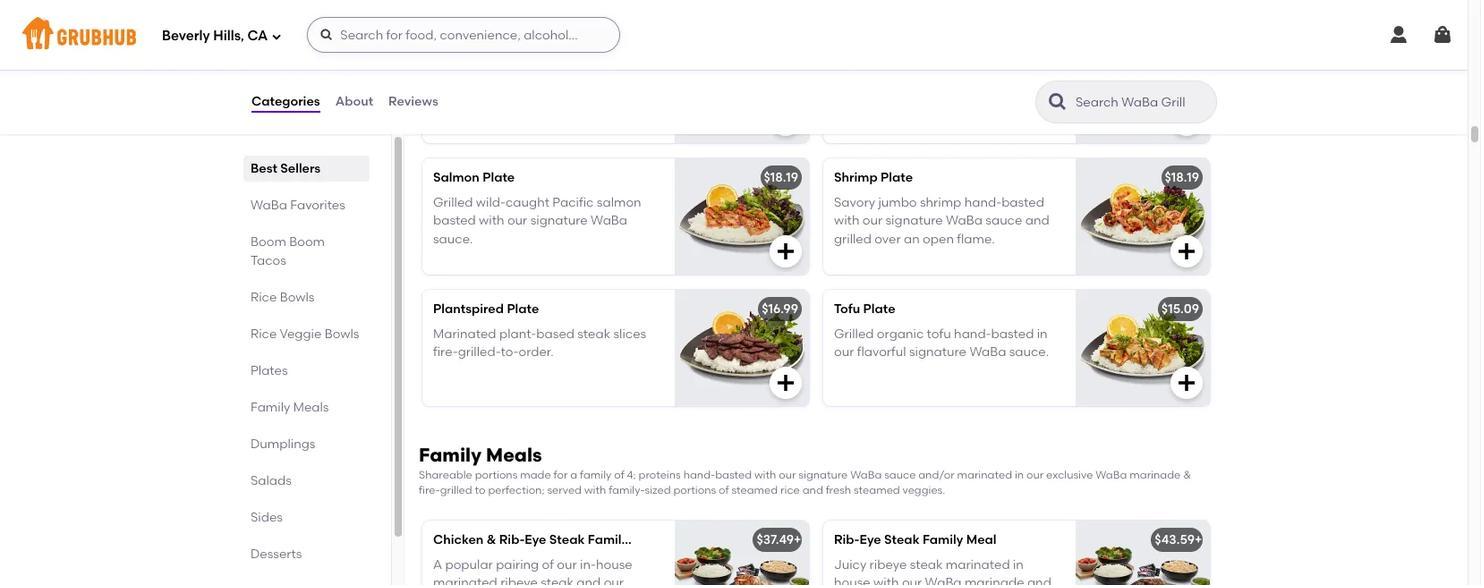 Task type: locate. For each thing, give the bounding box(es) containing it.
sauce up veggies.
[[885, 469, 916, 482]]

grilled for grilled all-natural, never frozen chicken caramelized with waba's sweet chili sauce.
[[834, 64, 874, 79]]

caramelized inside the "grilled all-natural, never frozen chicken caramelized with our signature waba sauce."
[[483, 82, 559, 97]]

meals inside tab
[[293, 400, 329, 415]]

signature down tofu
[[909, 345, 967, 360]]

best sellers tab
[[251, 159, 363, 178]]

svg image
[[1389, 24, 1410, 46], [272, 31, 282, 42], [1176, 241, 1198, 262], [775, 372, 797, 394], [1176, 372, 1198, 394]]

ribeye
[[870, 558, 907, 573], [501, 576, 538, 586]]

family down plates
[[251, 400, 290, 415]]

natural, up chili
[[897, 64, 944, 79]]

waba inside grilled organic tofu hand-basted in our flavorful signature waba sauce.
[[970, 345, 1007, 360]]

grilled-
[[458, 345, 501, 360]]

grilled
[[834, 232, 872, 247], [440, 485, 472, 497]]

1 horizontal spatial steak
[[578, 327, 611, 342]]

grilled inside grilled wild-caught pacific salmon basted with our signature waba sauce.
[[433, 195, 473, 211]]

$43.59
[[1155, 532, 1195, 548]]

1 rice from the top
[[251, 290, 277, 305]]

svg image for marinated plant-based steak slices fire-grilled-to-order.
[[775, 372, 797, 394]]

0 horizontal spatial ribeye
[[501, 576, 538, 586]]

in inside the juicy ribeye steak marinated in house with our waba marinade an
[[1013, 558, 1024, 573]]

served
[[547, 485, 582, 497]]

rice down tacos
[[251, 290, 277, 305]]

1 horizontal spatial boom
[[289, 235, 325, 250]]

with inside grilled wild-caught pacific salmon basted with our signature waba sauce.
[[479, 213, 505, 229]]

grilled down chicken plate
[[433, 64, 473, 79]]

marinade up $43.59
[[1130, 469, 1181, 482]]

1 horizontal spatial chicken
[[834, 82, 882, 97]]

popular
[[445, 558, 493, 573]]

0 vertical spatial chicken
[[433, 38, 484, 54]]

bowls inside rice bowls tab
[[280, 290, 315, 305]]

house inside the a popular pairing of our in-house marinated ribeye steak and ou
[[596, 558, 633, 573]]

2 natural, from the left
[[897, 64, 944, 79]]

dumplings tab
[[251, 435, 363, 454]]

2 horizontal spatial steak
[[910, 558, 943, 573]]

chicken down chicken plate
[[433, 82, 480, 97]]

1 horizontal spatial portions
[[674, 485, 716, 497]]

0 horizontal spatial never
[[546, 64, 580, 79]]

0 vertical spatial of
[[614, 469, 625, 482]]

plate for chicken plate
[[487, 38, 519, 54]]

0 vertical spatial fire-
[[433, 345, 458, 360]]

0 horizontal spatial steamed
[[732, 485, 778, 497]]

flavorful
[[857, 345, 907, 360]]

1 horizontal spatial never
[[947, 64, 981, 79]]

bowls up veggie
[[280, 290, 315, 305]]

plate up wild-
[[483, 170, 515, 185]]

steak inside the a popular pairing of our in-house marinated ribeye steak and ou
[[541, 576, 574, 586]]

0 horizontal spatial house
[[596, 558, 633, 573]]

0 vertical spatial marinated
[[957, 469, 1013, 482]]

2 horizontal spatial and
[[1026, 213, 1050, 229]]

2 + from the left
[[1195, 532, 1203, 548]]

marinated down popular
[[433, 576, 498, 586]]

and inside savory jumbo shrimp hand-basted with our signature waba sauce and grilled over an open flame.
[[1026, 213, 1050, 229]]

family-
[[609, 485, 645, 497]]

family inside tab
[[251, 400, 290, 415]]

$37.49 +
[[757, 532, 802, 548]]

caramelized
[[483, 82, 559, 97], [885, 82, 960, 97]]

1 horizontal spatial sauce
[[986, 213, 1023, 229]]

1 vertical spatial marinated
[[946, 558, 1010, 573]]

0 horizontal spatial portions
[[475, 469, 518, 482]]

+ for $43.59
[[1195, 532, 1203, 548]]

house inside the juicy ribeye steak marinated in house with our waba marinade an
[[834, 576, 871, 586]]

$37.49
[[757, 532, 794, 548]]

sauce
[[986, 213, 1023, 229], [885, 469, 916, 482]]

plates tab
[[251, 362, 363, 380]]

marinated inside family meals shareable portions made for a family of 4; proteins hand-basted with our signature waba sauce and/or marinated in our exclusive waba marinade & fire-grilled to perfection; served with family-sized portions of steamed rice and fresh steamed veggies.
[[957, 469, 1013, 482]]

fire- down "marinated"
[[433, 345, 458, 360]]

basted
[[1002, 195, 1045, 211], [433, 213, 476, 229], [992, 327, 1034, 342], [716, 469, 752, 482]]

2 rice from the top
[[251, 327, 277, 342]]

our inside the juicy ribeye steak marinated in house with our waba marinade an
[[902, 576, 922, 586]]

family up the shareable
[[419, 444, 482, 466]]

meals for family meals
[[293, 400, 329, 415]]

1 horizontal spatial ribeye
[[870, 558, 907, 573]]

grilled down 'salmon'
[[433, 195, 473, 211]]

chicken plate
[[433, 38, 519, 54]]

1 vertical spatial fire-
[[419, 485, 440, 497]]

grilled up sweet
[[834, 64, 874, 79]]

1 vertical spatial rice
[[251, 327, 277, 342]]

rice bowls
[[251, 290, 315, 305]]

steak up the juicy ribeye steak marinated in house with our waba marinade an
[[885, 532, 920, 548]]

2 $18.19 from the left
[[1165, 170, 1200, 185]]

1 horizontal spatial of
[[614, 469, 625, 482]]

1 chicken from the top
[[433, 38, 484, 54]]

1 horizontal spatial rib-
[[834, 532, 860, 548]]

frozen inside grilled all-natural, never frozen chicken caramelized with waba's sweet chili sauce.
[[984, 64, 1021, 79]]

0 horizontal spatial meal
[[632, 532, 662, 548]]

fire- down the shareable
[[419, 485, 440, 497]]

2 steak from the left
[[885, 532, 920, 548]]

1 horizontal spatial meal
[[967, 532, 997, 548]]

sides tab
[[251, 509, 363, 527]]

0 horizontal spatial steak
[[541, 576, 574, 586]]

0 horizontal spatial sauce
[[885, 469, 916, 482]]

plate up plant-
[[507, 302, 539, 317]]

0 horizontal spatial +
[[794, 532, 802, 548]]

rib-eye steak family meal
[[834, 532, 997, 548]]

steak up in- on the left bottom
[[550, 532, 585, 548]]

& up popular
[[487, 532, 496, 548]]

0 horizontal spatial marinade
[[965, 576, 1025, 586]]

2 vertical spatial steak
[[541, 576, 574, 586]]

grilled organic tofu hand-basted in our flavorful signature waba sauce.
[[834, 327, 1049, 360]]

2 chicken from the left
[[834, 82, 882, 97]]

natural, for waba
[[496, 64, 543, 79]]

of up chicken & rib-eye steak family meal image
[[719, 485, 729, 497]]

chicken for signature
[[433, 82, 480, 97]]

1 vertical spatial bowls
[[325, 327, 359, 342]]

+
[[794, 532, 802, 548], [1195, 532, 1203, 548]]

0 horizontal spatial steak
[[550, 532, 585, 548]]

grilled inside grilled organic tofu hand-basted in our flavorful signature waba sauce.
[[834, 327, 874, 342]]

2 eye from the left
[[860, 532, 882, 548]]

all- down chicken plate
[[476, 64, 496, 79]]

2 never from the left
[[947, 64, 981, 79]]

never inside the "grilled all-natural, never frozen chicken caramelized with our signature waba sauce."
[[546, 64, 580, 79]]

2 chicken from the top
[[433, 532, 484, 548]]

our
[[590, 82, 610, 97], [508, 213, 528, 229], [863, 213, 883, 229], [834, 345, 854, 360], [779, 469, 796, 482], [1027, 469, 1044, 482], [557, 558, 577, 573], [902, 576, 922, 586]]

1 horizontal spatial steak
[[885, 532, 920, 548]]

1 horizontal spatial and
[[803, 485, 823, 497]]

to
[[475, 485, 486, 497]]

0 horizontal spatial and
[[577, 576, 601, 586]]

$18.19 left shrimp
[[764, 170, 799, 185]]

frozen for waba's
[[984, 64, 1021, 79]]

steamed right fresh
[[854, 485, 900, 497]]

grilled for grilled wild-caught pacific salmon basted with our signature waba sauce.
[[433, 195, 473, 211]]

chicken
[[433, 82, 480, 97], [834, 82, 882, 97]]

chicken & rib-eye steak family meal image
[[675, 521, 809, 586]]

meal up the juicy ribeye steak marinated in house with our waba marinade an
[[967, 532, 997, 548]]

family up the juicy ribeye steak marinated in house with our waba marinade an
[[923, 532, 964, 548]]

caramelized down chicken plate
[[483, 82, 559, 97]]

plate up the "grilled all-natural, never frozen chicken caramelized with our signature waba sauce."
[[487, 38, 519, 54]]

family meals shareable portions made for a family of 4; proteins hand-basted with our signature waba sauce and/or marinated in our exclusive waba marinade & fire-grilled to perfection; served with family-sized portions of steamed rice and fresh steamed veggies.
[[419, 444, 1192, 497]]

signature up fresh
[[799, 469, 848, 482]]

1 horizontal spatial +
[[1195, 532, 1203, 548]]

0 vertical spatial hand-
[[965, 195, 1002, 211]]

portions up to
[[475, 469, 518, 482]]

basted right proteins
[[716, 469, 752, 482]]

1 horizontal spatial eye
[[860, 532, 882, 548]]

1 horizontal spatial &
[[1184, 469, 1192, 482]]

rice inside tab
[[251, 290, 277, 305]]

plate right tofu
[[864, 302, 896, 317]]

signature down pacific
[[531, 213, 588, 229]]

sauce. inside the "grilled all-natural, never frozen chicken caramelized with our signature waba sauce."
[[533, 100, 573, 115]]

$18.19 for savory jumbo shrimp hand-basted with our signature waba sauce and grilled over an open flame.
[[1165, 170, 1200, 185]]

chili
[[873, 100, 897, 115]]

an
[[904, 232, 920, 247]]

caramelized for chili
[[885, 82, 960, 97]]

shrimp plate image
[[1076, 158, 1210, 275]]

sauce up the flame.
[[986, 213, 1023, 229]]

1 horizontal spatial $18.19
[[1165, 170, 1200, 185]]

2 vertical spatial marinated
[[433, 576, 498, 586]]

meals inside family meals shareable portions made for a family of 4; proteins hand-basted with our signature waba sauce and/or marinated in our exclusive waba marinade & fire-grilled to perfection; served with family-sized portions of steamed rice and fresh steamed veggies.
[[486, 444, 542, 466]]

dumplings
[[251, 437, 316, 452]]

fresh
[[826, 485, 852, 497]]

0 horizontal spatial all-
[[476, 64, 496, 79]]

signature inside grilled organic tofu hand-basted in our flavorful signature waba sauce.
[[909, 345, 967, 360]]

1 horizontal spatial marinade
[[1130, 469, 1181, 482]]

1 horizontal spatial frozen
[[984, 64, 1021, 79]]

1 vertical spatial marinade
[[965, 576, 1025, 586]]

hand- right proteins
[[684, 469, 716, 482]]

waba favorites
[[251, 198, 345, 213]]

svg image for grilled organic tofu hand-basted in our flavorful signature waba sauce.
[[1176, 372, 1198, 394]]

signature
[[433, 100, 491, 115], [531, 213, 588, 229], [886, 213, 943, 229], [909, 345, 967, 360], [799, 469, 848, 482]]

1 horizontal spatial house
[[834, 576, 871, 586]]

$18.19 for grilled wild-caught pacific salmon basted with our signature waba sauce.
[[764, 170, 799, 185]]

frozen
[[583, 64, 620, 79], [984, 64, 1021, 79]]

beverly
[[162, 27, 210, 44]]

sauce. inside grilled all-natural, never frozen chicken caramelized with waba's sweet chili sauce.
[[900, 100, 940, 115]]

all- inside grilled all-natural, never frozen chicken caramelized with waba's sweet chili sauce.
[[877, 64, 897, 79]]

plantspired plate
[[433, 302, 539, 317]]

1 chicken from the left
[[433, 82, 480, 97]]

grilled all-natural, never frozen chicken caramelized with waba's sweet chili sauce. button
[[824, 27, 1210, 143]]

meals up made
[[486, 444, 542, 466]]

reviews
[[389, 94, 438, 109]]

bowls right veggie
[[325, 327, 359, 342]]

1 horizontal spatial caramelized
[[885, 82, 960, 97]]

grilled wild-caught pacific salmon basted with our signature waba sauce.
[[433, 195, 642, 247]]

plate for salmon plate
[[483, 170, 515, 185]]

1 vertical spatial sauce
[[885, 469, 916, 482]]

eye up pairing
[[525, 532, 547, 548]]

steak down rib-eye steak family meal
[[910, 558, 943, 573]]

1 natural, from the left
[[496, 64, 543, 79]]

0 vertical spatial meals
[[293, 400, 329, 415]]

all-
[[476, 64, 496, 79], [877, 64, 897, 79]]

1 vertical spatial hand-
[[954, 327, 992, 342]]

1 vertical spatial steak
[[910, 558, 943, 573]]

grilled inside the "grilled all-natural, never frozen chicken caramelized with our signature waba sauce."
[[433, 64, 473, 79]]

grilled down the shareable
[[440, 485, 472, 497]]

svg image
[[1432, 24, 1454, 46], [320, 28, 334, 42], [1176, 109, 1198, 131], [775, 241, 797, 262]]

sauce.
[[533, 100, 573, 115], [900, 100, 940, 115], [433, 232, 473, 247], [1010, 345, 1049, 360]]

2 vertical spatial hand-
[[684, 469, 716, 482]]

sauce inside family meals shareable portions made for a family of 4; proteins hand-basted with our signature waba sauce and/or marinated in our exclusive waba marinade & fire-grilled to perfection; served with family-sized portions of steamed rice and fresh steamed veggies.
[[885, 469, 916, 482]]

basted inside family meals shareable portions made for a family of 4; proteins hand-basted with our signature waba sauce and/or marinated in our exclusive waba marinade & fire-grilled to perfection; served with family-sized portions of steamed rice and fresh steamed veggies.
[[716, 469, 752, 482]]

steamed left rice
[[732, 485, 778, 497]]

chicken inside grilled all-natural, never frozen chicken caramelized with waba's sweet chili sauce.
[[834, 82, 882, 97]]

salmon plate image
[[675, 158, 809, 275]]

natural, inside the "grilled all-natural, never frozen chicken caramelized with our signature waba sauce."
[[496, 64, 543, 79]]

0 vertical spatial &
[[1184, 469, 1192, 482]]

1 all- from the left
[[476, 64, 496, 79]]

1 $18.19 from the left
[[764, 170, 799, 185]]

1 eye from the left
[[525, 532, 547, 548]]

1 meal from the left
[[632, 532, 662, 548]]

rib- up pairing
[[499, 532, 525, 548]]

a popular pairing of our in-house marinated ribeye steak and ou
[[433, 558, 633, 586]]

family inside family meals shareable portions made for a family of 4; proteins hand-basted with our signature waba sauce and/or marinated in our exclusive waba marinade & fire-grilled to perfection; served with family-sized portions of steamed rice and fresh steamed veggies.
[[419, 444, 482, 466]]

0 vertical spatial ribeye
[[870, 558, 907, 573]]

steak left slices
[[578, 327, 611, 342]]

all- inside the "grilled all-natural, never frozen chicken caramelized with our signature waba sauce."
[[476, 64, 496, 79]]

1 rib- from the left
[[499, 532, 525, 548]]

and inside family meals shareable portions made for a family of 4; proteins hand-basted with our signature waba sauce and/or marinated in our exclusive waba marinade & fire-grilled to perfection; served with family-sized portions of steamed rice and fresh steamed veggies.
[[803, 485, 823, 497]]

1 vertical spatial house
[[834, 576, 871, 586]]

caramelized up chili
[[885, 82, 960, 97]]

marinated inside the juicy ribeye steak marinated in house with our waba marinade an
[[946, 558, 1010, 573]]

hand- right tofu
[[954, 327, 992, 342]]

beverly hills, ca
[[162, 27, 268, 44]]

hand- for sauce
[[965, 195, 1002, 211]]

waba
[[494, 100, 530, 115], [251, 198, 287, 213], [591, 213, 628, 229], [946, 213, 983, 229], [970, 345, 1007, 360], [851, 469, 882, 482], [1096, 469, 1127, 482], [925, 576, 962, 586]]

0 vertical spatial house
[[596, 558, 633, 573]]

signature inside grilled wild-caught pacific salmon basted with our signature waba sauce.
[[531, 213, 588, 229]]

1 vertical spatial chicken
[[433, 532, 484, 548]]

sauce. inside grilled wild-caught pacific salmon basted with our signature waba sauce.
[[433, 232, 473, 247]]

steak
[[578, 327, 611, 342], [910, 558, 943, 573], [541, 576, 574, 586]]

0 horizontal spatial $18.19
[[764, 170, 799, 185]]

of left 4;
[[614, 469, 625, 482]]

savory
[[834, 195, 876, 211]]

2 vertical spatial of
[[542, 558, 554, 573]]

& up $43.59 +
[[1184, 469, 1192, 482]]

desserts
[[251, 547, 302, 562]]

and inside the a popular pairing of our in-house marinated ribeye steak and ou
[[577, 576, 601, 586]]

our inside the a popular pairing of our in-house marinated ribeye steak and ou
[[557, 558, 577, 573]]

about button
[[335, 70, 374, 134]]

1 vertical spatial in
[[1015, 469, 1024, 482]]

steak down chicken & rib-eye steak family meal
[[541, 576, 574, 586]]

house down chicken & rib-eye steak family meal
[[596, 558, 633, 573]]

$18.19
[[764, 170, 799, 185], [1165, 170, 1200, 185]]

1 vertical spatial ribeye
[[501, 576, 538, 586]]

never
[[546, 64, 580, 79], [947, 64, 981, 79]]

hand- inside family meals shareable portions made for a family of 4; proteins hand-basted with our signature waba sauce and/or marinated in our exclusive waba marinade & fire-grilled to perfection; served with family-sized portions of steamed rice and fresh steamed veggies.
[[684, 469, 716, 482]]

0 horizontal spatial of
[[542, 558, 554, 573]]

chicken up sweet
[[834, 82, 882, 97]]

plate up jumbo
[[881, 170, 913, 185]]

waba inside savory jumbo shrimp hand-basted with our signature waba sauce and grilled over an open flame.
[[946, 213, 983, 229]]

signature down chicken plate
[[433, 100, 491, 115]]

basted inside grilled wild-caught pacific salmon basted with our signature waba sauce.
[[433, 213, 476, 229]]

bowls
[[280, 290, 315, 305], [325, 327, 359, 342]]

0 vertical spatial in
[[1037, 327, 1048, 342]]

never inside grilled all-natural, never frozen chicken caramelized with waba's sweet chili sauce.
[[947, 64, 981, 79]]

0 horizontal spatial rib-
[[499, 532, 525, 548]]

0 horizontal spatial grilled
[[440, 485, 472, 497]]

grilled down tofu
[[834, 327, 874, 342]]

2 vertical spatial and
[[577, 576, 601, 586]]

Search WaBa Grill search field
[[1074, 94, 1211, 111]]

of down chicken & rib-eye steak family meal
[[542, 558, 554, 573]]

pacific
[[553, 195, 594, 211]]

in inside family meals shareable portions made for a family of 4; proteins hand-basted with our signature waba sauce and/or marinated in our exclusive waba marinade & fire-grilled to perfection; served with family-sized portions of steamed rice and fresh steamed veggies.
[[1015, 469, 1024, 482]]

rice
[[251, 290, 277, 305], [251, 327, 277, 342]]

grilled left over
[[834, 232, 872, 247]]

2 vertical spatial in
[[1013, 558, 1024, 573]]

frozen inside the "grilled all-natural, never frozen chicken caramelized with our signature waba sauce."
[[583, 64, 620, 79]]

portions
[[475, 469, 518, 482], [674, 485, 716, 497]]

0 vertical spatial marinade
[[1130, 469, 1181, 482]]

all- up chili
[[877, 64, 897, 79]]

marinade
[[1130, 469, 1181, 482], [965, 576, 1025, 586]]

all- for chili
[[877, 64, 897, 79]]

natural,
[[496, 64, 543, 79], [897, 64, 944, 79]]

signature up an
[[886, 213, 943, 229]]

1 caramelized from the left
[[483, 82, 559, 97]]

0 horizontal spatial boom
[[251, 235, 286, 250]]

natural, for chili
[[897, 64, 944, 79]]

marinated right and/or
[[957, 469, 1013, 482]]

0 horizontal spatial natural,
[[496, 64, 543, 79]]

marinated
[[957, 469, 1013, 482], [946, 558, 1010, 573], [433, 576, 498, 586]]

hand- inside savory jumbo shrimp hand-basted with our signature waba sauce and grilled over an open flame.
[[965, 195, 1002, 211]]

2 steamed from the left
[[854, 485, 900, 497]]

and
[[1026, 213, 1050, 229], [803, 485, 823, 497], [577, 576, 601, 586]]

0 vertical spatial grilled
[[834, 232, 872, 247]]

basted right tofu
[[992, 327, 1034, 342]]

eye
[[525, 532, 547, 548], [860, 532, 882, 548]]

grilled all-natural, never frozen chicken caramelized with our signature waba sauce.
[[433, 64, 620, 115]]

family
[[251, 400, 290, 415], [419, 444, 482, 466], [588, 532, 629, 548], [923, 532, 964, 548]]

shrimp
[[834, 170, 878, 185]]

1 vertical spatial &
[[487, 532, 496, 548]]

boom up tacos
[[251, 235, 286, 250]]

1 horizontal spatial grilled
[[834, 232, 872, 247]]

hills,
[[213, 27, 244, 44]]

house down juicy
[[834, 576, 871, 586]]

+ for $37.49
[[794, 532, 802, 548]]

1 vertical spatial and
[[803, 485, 823, 497]]

chicken inside the "grilled all-natural, never frozen chicken caramelized with our signature waba sauce."
[[433, 82, 480, 97]]

1 horizontal spatial natural,
[[897, 64, 944, 79]]

rib- up juicy
[[834, 532, 860, 548]]

0 vertical spatial steak
[[578, 327, 611, 342]]

rice inside tab
[[251, 327, 277, 342]]

natural, inside grilled all-natural, never frozen chicken caramelized with waba's sweet chili sauce.
[[897, 64, 944, 79]]

1 vertical spatial meals
[[486, 444, 542, 466]]

meal down sized
[[632, 532, 662, 548]]

portions right sized
[[674, 485, 716, 497]]

2 horizontal spatial of
[[719, 485, 729, 497]]

ribeye inside the a popular pairing of our in-house marinated ribeye steak and ou
[[501, 576, 538, 586]]

& inside family meals shareable portions made for a family of 4; proteins hand-basted with our signature waba sauce and/or marinated in our exclusive waba marinade & fire-grilled to perfection; served with family-sized portions of steamed rice and fresh steamed veggies.
[[1184, 469, 1192, 482]]

basted right shrimp
[[1002, 195, 1045, 211]]

0 vertical spatial rice
[[251, 290, 277, 305]]

1 frozen from the left
[[583, 64, 620, 79]]

basted down 'salmon'
[[433, 213, 476, 229]]

1 never from the left
[[546, 64, 580, 79]]

natural, down chicken plate
[[496, 64, 543, 79]]

0 vertical spatial and
[[1026, 213, 1050, 229]]

1 horizontal spatial all-
[[877, 64, 897, 79]]

0 vertical spatial sauce
[[986, 213, 1023, 229]]

chicken up reviews
[[433, 38, 484, 54]]

0 horizontal spatial chicken
[[433, 82, 480, 97]]

rice left veggie
[[251, 327, 277, 342]]

0 horizontal spatial bowls
[[280, 290, 315, 305]]

eye up juicy
[[860, 532, 882, 548]]

with inside the juicy ribeye steak marinated in house with our waba marinade an
[[874, 576, 899, 586]]

waba inside the "grilled all-natural, never frozen chicken caramelized with our signature waba sauce."
[[494, 100, 530, 115]]

2 frozen from the left
[[984, 64, 1021, 79]]

0 horizontal spatial caramelized
[[483, 82, 559, 97]]

grilled for grilled all-natural, never frozen chicken caramelized with our signature waba sauce.
[[433, 64, 473, 79]]

1 horizontal spatial meals
[[486, 444, 542, 466]]

grilled inside grilled all-natural, never frozen chicken caramelized with waba's sweet chili sauce.
[[834, 64, 874, 79]]

rib-
[[499, 532, 525, 548], [834, 532, 860, 548]]

best sellers
[[251, 161, 321, 176]]

steak inside the juicy ribeye steak marinated in house with our waba marinade an
[[910, 558, 943, 573]]

marinated down rib-eye steak family meal
[[946, 558, 1010, 573]]

meals up the dumplings tab
[[293, 400, 329, 415]]

2 all- from the left
[[877, 64, 897, 79]]

ribeye down rib-eye steak family meal
[[870, 558, 907, 573]]

hand- inside grilled organic tofu hand-basted in our flavorful signature waba sauce.
[[954, 327, 992, 342]]

waba's
[[991, 82, 1037, 97]]

0 horizontal spatial meals
[[293, 400, 329, 415]]

0 vertical spatial bowls
[[280, 290, 315, 305]]

sauce. inside grilled organic tofu hand-basted in our flavorful signature waba sauce.
[[1010, 345, 1049, 360]]

with inside savory jumbo shrimp hand-basted with our signature waba sauce and grilled over an open flame.
[[834, 213, 860, 229]]

ribeye down pairing
[[501, 576, 538, 586]]

1 + from the left
[[794, 532, 802, 548]]

boom down waba favorites tab on the top left of the page
[[289, 235, 325, 250]]

1 vertical spatial grilled
[[440, 485, 472, 497]]

salads
[[251, 474, 292, 489]]

boom boom tacos tab
[[251, 233, 363, 270]]

plantspired plate image
[[675, 290, 809, 406]]

chicken up popular
[[433, 532, 484, 548]]

marinade down rib-eye steak family meal
[[965, 576, 1025, 586]]

fire-
[[433, 345, 458, 360], [419, 485, 440, 497]]

2 caramelized from the left
[[885, 82, 960, 97]]

and/or
[[919, 469, 955, 482]]

1 horizontal spatial steamed
[[854, 485, 900, 497]]

0 horizontal spatial eye
[[525, 532, 547, 548]]

salads tab
[[251, 472, 363, 491]]

caramelized inside grilled all-natural, never frozen chicken caramelized with waba's sweet chili sauce.
[[885, 82, 960, 97]]

$18.19 down search waba grill "search field"
[[1165, 170, 1200, 185]]

fire- inside marinated plant-based steak slices fire-grilled-to-order.
[[433, 345, 458, 360]]

1 horizontal spatial bowls
[[325, 327, 359, 342]]

0 horizontal spatial frozen
[[583, 64, 620, 79]]

boom boom tacos
[[251, 235, 325, 269]]

chicken
[[433, 38, 484, 54], [433, 532, 484, 548]]

in inside grilled organic tofu hand-basted in our flavorful signature waba sauce.
[[1037, 327, 1048, 342]]

1 steak from the left
[[550, 532, 585, 548]]

hand- up the flame.
[[965, 195, 1002, 211]]

search icon image
[[1047, 91, 1069, 113]]



Task type: describe. For each thing, give the bounding box(es) containing it.
basted inside savory jumbo shrimp hand-basted with our signature waba sauce and grilled over an open flame.
[[1002, 195, 1045, 211]]

rice for rice veggie bowls
[[251, 327, 277, 342]]

family meals tab
[[251, 398, 363, 417]]

waba inside tab
[[251, 198, 287, 213]]

meals for family meals shareable portions made for a family of 4; proteins hand-basted with our signature waba sauce and/or marinated in our exclusive waba marinade & fire-grilled to perfection; served with family-sized portions of steamed rice and fresh steamed veggies.
[[486, 444, 542, 466]]

caught
[[506, 195, 550, 211]]

perfection;
[[488, 485, 545, 497]]

0 horizontal spatial &
[[487, 532, 496, 548]]

made
[[520, 469, 551, 482]]

1 vertical spatial of
[[719, 485, 729, 497]]

marinated inside the a popular pairing of our in-house marinated ribeye steak and ou
[[433, 576, 498, 586]]

pairing
[[496, 558, 539, 573]]

to-
[[501, 345, 519, 360]]

sellers
[[280, 161, 321, 176]]

all- for waba
[[476, 64, 496, 79]]

for
[[554, 469, 568, 482]]

2 boom from the left
[[289, 235, 325, 250]]

marinated plant-based steak slices fire-grilled-to-order.
[[433, 327, 647, 360]]

marinade inside the juicy ribeye steak marinated in house with our waba marinade an
[[965, 576, 1025, 586]]

sides
[[251, 510, 283, 526]]

reviews button
[[388, 70, 439, 134]]

signature inside family meals shareable portions made for a family of 4; proteins hand-basted with our signature waba sauce and/or marinated in our exclusive waba marinade & fire-grilled to perfection; served with family-sized portions of steamed rice and fresh steamed veggies.
[[799, 469, 848, 482]]

chicken & rib-eye steak family meal
[[433, 532, 662, 548]]

flame.
[[957, 232, 995, 247]]

shrimp
[[920, 195, 962, 211]]

fire- inside family meals shareable portions made for a family of 4; proteins hand-basted with our signature waba sauce and/or marinated in our exclusive waba marinade & fire-grilled to perfection; served with family-sized portions of steamed rice and fresh steamed veggies.
[[419, 485, 440, 497]]

shareable
[[419, 469, 472, 482]]

salmon
[[597, 195, 642, 211]]

sweet & spicy chicken plate image
[[1076, 27, 1210, 143]]

chicken for sweet
[[834, 82, 882, 97]]

our inside savory jumbo shrimp hand-basted with our signature waba sauce and grilled over an open flame.
[[863, 213, 883, 229]]

plate for shrimp plate
[[881, 170, 913, 185]]

grilled inside family meals shareable portions made for a family of 4; proteins hand-basted with our signature waba sauce and/or marinated in our exclusive waba marinade & fire-grilled to perfection; served with family-sized portions of steamed rice and fresh steamed veggies.
[[440, 485, 472, 497]]

$15.09
[[1162, 302, 1200, 317]]

tofu plate image
[[1076, 290, 1210, 406]]

chicken plate image
[[675, 27, 809, 143]]

grilled for grilled organic tofu hand-basted in our flavorful signature waba sauce.
[[834, 327, 874, 342]]

caramelized for waba
[[483, 82, 559, 97]]

rice bowls tab
[[251, 288, 363, 307]]

rib-eye steak family meal image
[[1076, 521, 1210, 586]]

marinated
[[433, 327, 496, 342]]

order.
[[519, 345, 554, 360]]

main navigation navigation
[[0, 0, 1468, 70]]

$43.59 +
[[1155, 532, 1203, 548]]

savory jumbo shrimp hand-basted with our signature waba sauce and grilled over an open flame.
[[834, 195, 1050, 247]]

salmon
[[433, 170, 480, 185]]

grilled inside savory jumbo shrimp hand-basted with our signature waba sauce and grilled over an open flame.
[[834, 232, 872, 247]]

waba inside grilled wild-caught pacific salmon basted with our signature waba sauce.
[[591, 213, 628, 229]]

rice for rice bowls
[[251, 290, 277, 305]]

signature inside savory jumbo shrimp hand-basted with our signature waba sauce and grilled over an open flame.
[[886, 213, 943, 229]]

family meals
[[251, 400, 329, 415]]

never for our
[[546, 64, 580, 79]]

sized
[[645, 485, 671, 497]]

plate for plantspired plate
[[507, 302, 539, 317]]

wild-
[[476, 195, 506, 211]]

1 vertical spatial portions
[[674, 485, 716, 497]]

our inside grilled wild-caught pacific salmon basted with our signature waba sauce.
[[508, 213, 528, 229]]

2 meal from the left
[[967, 532, 997, 548]]

$16.99
[[762, 302, 799, 317]]

with inside the "grilled all-natural, never frozen chicken caramelized with our signature waba sauce."
[[562, 82, 587, 97]]

our inside grilled organic tofu hand-basted in our flavorful signature waba sauce.
[[834, 345, 854, 360]]

plates
[[251, 363, 288, 379]]

about
[[335, 94, 373, 109]]

frozen for our
[[583, 64, 620, 79]]

sweet
[[834, 100, 870, 115]]

waba inside the juicy ribeye steak marinated in house with our waba marinade an
[[925, 576, 962, 586]]

veggies.
[[903, 485, 946, 497]]

plate for tofu plate
[[864, 302, 896, 317]]

and for $18.19
[[1026, 213, 1050, 229]]

slices
[[614, 327, 647, 342]]

a
[[433, 558, 442, 573]]

marinade inside family meals shareable portions made for a family of 4; proteins hand-basted with our signature waba sauce and/or marinated in our exclusive waba marinade & fire-grilled to perfection; served with family-sized portions of steamed rice and fresh steamed veggies.
[[1130, 469, 1181, 482]]

categories
[[252, 94, 320, 109]]

a
[[570, 469, 578, 482]]

proteins
[[639, 469, 681, 482]]

sauce inside savory jumbo shrimp hand-basted with our signature waba sauce and grilled over an open flame.
[[986, 213, 1023, 229]]

our inside the "grilled all-natural, never frozen chicken caramelized with our signature waba sauce."
[[590, 82, 610, 97]]

veggie
[[280, 327, 322, 342]]

with inside grilled all-natural, never frozen chicken caramelized with waba's sweet chili sauce.
[[963, 82, 989, 97]]

1 boom from the left
[[251, 235, 286, 250]]

chicken for a
[[433, 532, 484, 548]]

grilled all-natural, never frozen chicken caramelized with waba's sweet chili sauce.
[[834, 64, 1037, 115]]

over
[[875, 232, 901, 247]]

of inside the a popular pairing of our in-house marinated ribeye steak and ou
[[542, 558, 554, 573]]

waba favorites tab
[[251, 196, 363, 215]]

2 rib- from the left
[[834, 532, 860, 548]]

categories button
[[251, 70, 321, 134]]

0 vertical spatial portions
[[475, 469, 518, 482]]

desserts tab
[[251, 545, 363, 564]]

signature inside the "grilled all-natural, never frozen chicken caramelized with our signature waba sauce."
[[433, 100, 491, 115]]

favorites
[[290, 198, 345, 213]]

tofu
[[834, 302, 861, 317]]

best
[[251, 161, 277, 176]]

hand- for waba
[[954, 327, 992, 342]]

exclusive
[[1047, 469, 1093, 482]]

shrimp plate
[[834, 170, 913, 185]]

plant-
[[499, 327, 537, 342]]

juicy ribeye steak marinated in house with our waba marinade an
[[834, 558, 1052, 586]]

never for waba's
[[947, 64, 981, 79]]

family up in- on the left bottom
[[588, 532, 629, 548]]

rice
[[781, 485, 800, 497]]

4;
[[627, 469, 636, 482]]

tofu
[[927, 327, 951, 342]]

rice veggie bowls tab
[[251, 325, 363, 344]]

tofu plate
[[834, 302, 896, 317]]

juicy
[[834, 558, 867, 573]]

and for $37.49
[[577, 576, 601, 586]]

bowls inside rice veggie bowls tab
[[325, 327, 359, 342]]

Search for food, convenience, alcohol... search field
[[307, 17, 621, 53]]

salmon plate
[[433, 170, 515, 185]]

tacos
[[251, 253, 286, 269]]

steak inside marinated plant-based steak slices fire-grilled-to-order.
[[578, 327, 611, 342]]

chicken for grilled
[[433, 38, 484, 54]]

family
[[580, 469, 612, 482]]

rice veggie bowls
[[251, 327, 359, 342]]

jumbo
[[879, 195, 917, 211]]

in-
[[580, 558, 596, 573]]

ribeye inside the juicy ribeye steak marinated in house with our waba marinade an
[[870, 558, 907, 573]]

organic
[[877, 327, 924, 342]]

based
[[537, 327, 575, 342]]

svg image for savory jumbo shrimp hand-basted with our signature waba sauce and grilled over an open flame.
[[1176, 241, 1198, 262]]

open
[[923, 232, 954, 247]]

ca
[[248, 27, 268, 44]]

1 steamed from the left
[[732, 485, 778, 497]]

basted inside grilled organic tofu hand-basted in our flavorful signature waba sauce.
[[992, 327, 1034, 342]]

plantspired
[[433, 302, 504, 317]]



Task type: vqa. For each thing, say whether or not it's contained in the screenshot.
Select inside the 'Extras Select as many as you'd like (Optional)'
no



